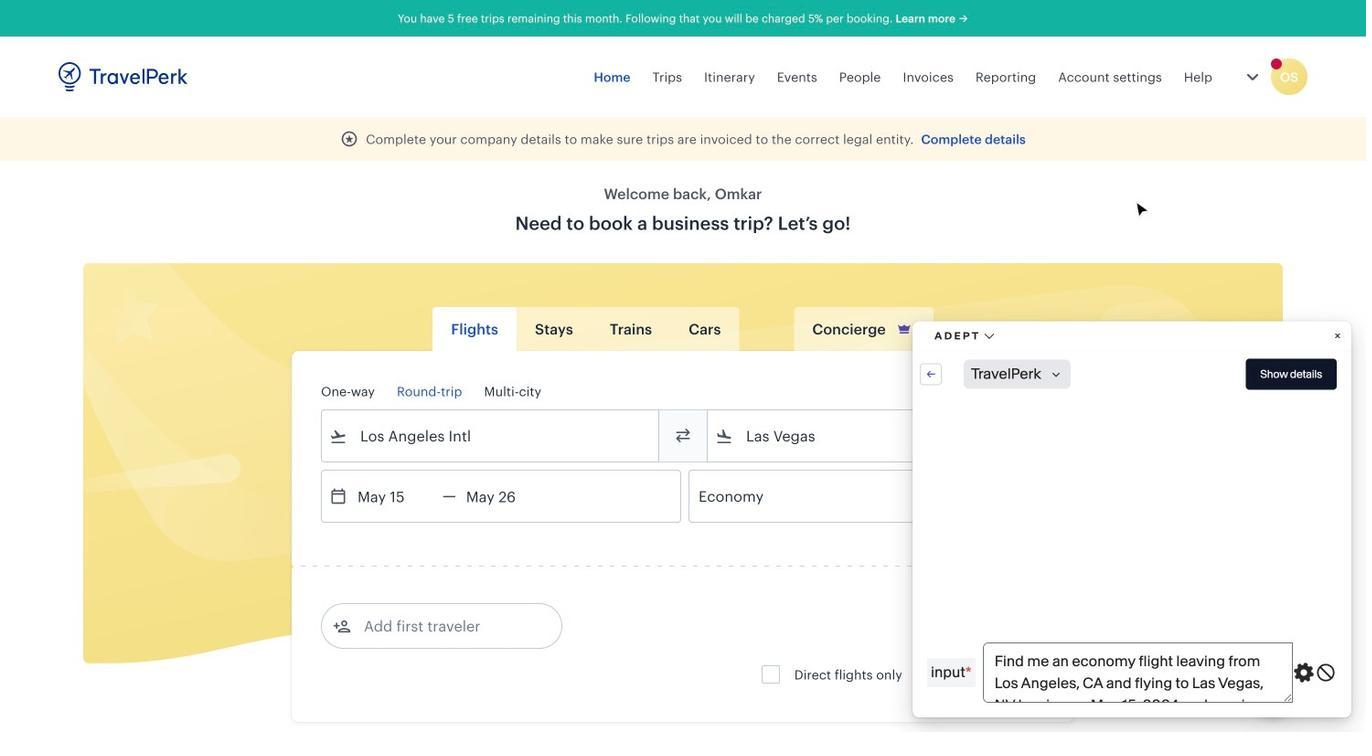 Task type: describe. For each thing, give the bounding box(es) containing it.
Add first traveler search field
[[351, 612, 541, 641]]

From search field
[[347, 422, 635, 451]]

Return text field
[[456, 471, 551, 522]]

Depart text field
[[347, 471, 443, 522]]

To search field
[[733, 422, 1020, 451]]



Task type: vqa. For each thing, say whether or not it's contained in the screenshot.
Depart text box
yes



